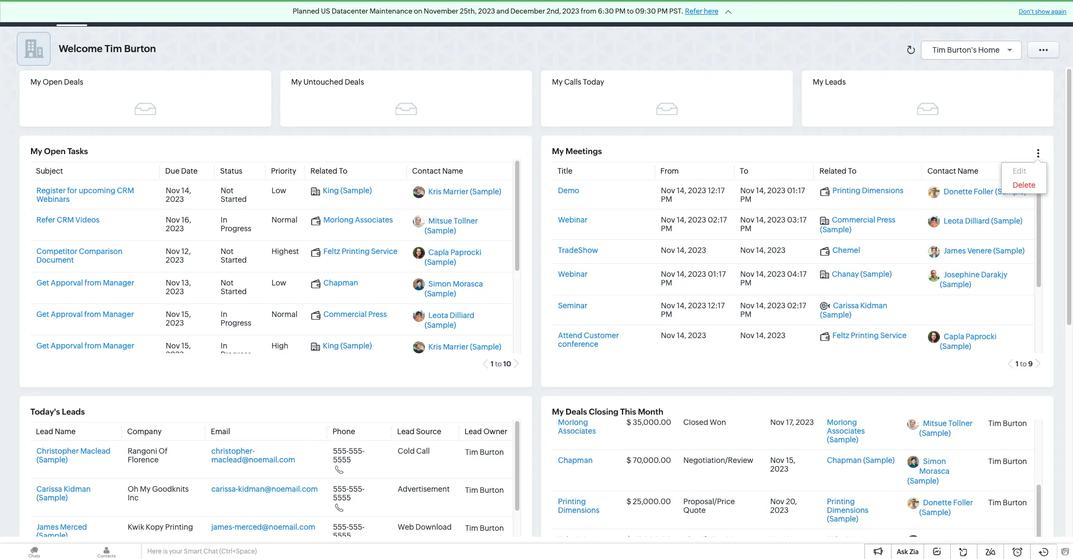 Task type: vqa. For each thing, say whether or not it's contained in the screenshot.
MMM
no



Task type: describe. For each thing, give the bounding box(es) containing it.
1 horizontal spatial crm
[[57, 216, 74, 225]]

$ for $ 25,000.00
[[627, 498, 632, 507]]

printing inside feltz printing service
[[577, 536, 604, 545]]

2023 inside nov 18, 2023
[[771, 545, 789, 554]]

james-
[[211, 524, 235, 532]]

get apporval from manager link for nov 13, 2023
[[36, 279, 134, 288]]

feltz inside feltz printing service (sample)
[[827, 536, 844, 545]]

1 contact name link from the left
[[412, 167, 463, 176]]

1 vertical spatial capla paprocki (sample)
[[940, 333, 997, 351]]

call
[[416, 448, 430, 456]]

1 horizontal spatial carissa
[[834, 302, 859, 310]]

(sample) inside morlong associates (sample)
[[827, 436, 859, 445]]

1 horizontal spatial carissa kidman (sample)
[[820, 302, 888, 320]]

0 vertical spatial printing dimensions
[[833, 187, 904, 195]]

not started for 14,
[[221, 187, 247, 204]]

king (sample) for high
[[323, 342, 372, 351]]

my deals closing this month
[[552, 408, 664, 417]]

0 vertical spatial morlong associates link
[[311, 216, 393, 226]]

competitor comparison document
[[36, 248, 123, 265]]

feltz inside feltz printing service
[[558, 536, 575, 545]]

document
[[36, 256, 74, 265]]

profile element
[[1018, 0, 1049, 26]]

1 vertical spatial donette
[[924, 499, 952, 508]]

apporval for nov 13, 2023
[[51, 279, 83, 288]]

not for 12,
[[221, 248, 234, 256]]

1 vertical spatial feltz printing service link
[[820, 332, 907, 341]]

2 contact name from the left
[[928, 167, 979, 176]]

month
[[638, 408, 664, 417]]

1 horizontal spatial associates
[[558, 428, 596, 436]]

1 horizontal spatial printing dimensions link
[[820, 187, 904, 196]]

leads for today's leads
[[62, 408, 85, 417]]

manager for high
[[103, 342, 134, 351]]

paprocki for kris
[[451, 249, 482, 257]]

0 vertical spatial donette foller (sample) link
[[944, 188, 1027, 196]]

0 vertical spatial tasks
[[276, 9, 295, 18]]

here
[[704, 7, 719, 15]]

45,000.00
[[633, 536, 672, 545]]

0 horizontal spatial meetings
[[313, 9, 346, 18]]

today's
[[30, 408, 60, 417]]

capla paprocki (sample) for kris
[[425, 249, 482, 267]]

leads for my leads
[[825, 78, 846, 86]]

0 horizontal spatial printing dimensions link
[[558, 498, 600, 516]]

webinar link for nov 14, 2023 02:17 pm
[[558, 216, 588, 225]]

0 horizontal spatial associates
[[355, 216, 393, 225]]

manager for normal
[[103, 311, 134, 319]]

in for commercial
[[221, 311, 227, 319]]

status
[[220, 167, 243, 176]]

sales
[[585, 9, 604, 18]]

1 horizontal spatial morlong associates
[[558, 419, 596, 436]]

james for james merced (sample)
[[36, 524, 59, 532]]

$ for $ 70,000.00
[[627, 457, 632, 466]]

register
[[36, 187, 66, 195]]

0 vertical spatial calls
[[363, 9, 380, 18]]

1 horizontal spatial feltz printing service
[[558, 536, 604, 554]]

services link
[[638, 0, 685, 26]]

1 vertical spatial donette foller (sample)
[[920, 499, 974, 518]]

name for 1st contact name link from right
[[958, 167, 979, 176]]

refer crm videos
[[36, 216, 100, 225]]

my for my open deals
[[30, 78, 41, 86]]

0 horizontal spatial printing dimensions
[[558, 498, 600, 516]]

makers
[[684, 545, 709, 554]]

$ for $ 45,000.00
[[627, 536, 632, 545]]

(sample) inside james merced (sample)
[[36, 532, 68, 541]]

enterprise-
[[817, 5, 853, 13]]

my for my meetings
[[552, 147, 564, 156]]

0 horizontal spatial leota dilliard (sample) link
[[425, 312, 475, 330]]

0 vertical spatial nov 14, 2023 02:17 pm
[[661, 216, 727, 233]]

chats image
[[0, 545, 68, 560]]

2 horizontal spatial deals
[[566, 408, 587, 417]]

2023 inside nov 16, 2023
[[166, 225, 184, 233]]

1 vertical spatial carissa kidman (sample) link
[[36, 486, 91, 503]]

don't show again link
[[1019, 8, 1067, 15]]

priority
[[271, 167, 296, 176]]

ask
[[897, 549, 909, 557]]

leota dilliard (sample) for the leftmost leota dilliard (sample) link
[[425, 312, 475, 330]]

1 for name
[[1016, 361, 1019, 369]]

paprocki for simon
[[946, 537, 977, 546]]

13,
[[181, 279, 191, 288]]

0 horizontal spatial crm
[[26, 8, 48, 19]]

service inside feltz printing service
[[558, 545, 585, 554]]

open for tasks
[[44, 147, 66, 156]]

status link
[[220, 167, 243, 176]]

search element
[[909, 0, 931, 27]]

josephine
[[944, 271, 980, 280]]

source
[[416, 428, 441, 437]]

nov inside nov 18, 2023
[[771, 536, 785, 545]]

florence
[[128, 456, 159, 465]]

identify
[[684, 536, 711, 545]]

mitsue tollner (sample) for normal
[[425, 217, 478, 236]]

email link
[[211, 428, 230, 437]]

14, inside "nov 14, 2023 04:17 pm"
[[756, 270, 766, 279]]

christopher- maclead@noemail.com link
[[211, 448, 295, 465]]

1 horizontal spatial chapman link
[[558, 457, 593, 466]]

nov 14, 2023 for attend customer conference
[[661, 332, 707, 340]]

started for 12,
[[221, 256, 247, 265]]

quotes link
[[533, 0, 576, 26]]

demo
[[558, 187, 580, 195]]

upcoming
[[79, 187, 115, 195]]

2023 inside nov 20, 2023
[[771, 507, 789, 516]]

my open tasks
[[30, 147, 88, 156]]

1 vertical spatial kidman
[[64, 486, 91, 494]]

0 vertical spatial leads
[[100, 9, 121, 18]]

1 horizontal spatial meetings
[[566, 147, 602, 156]]

feltz printing service (sample) link
[[827, 536, 887, 554]]

1 vertical spatial paprocki
[[966, 333, 997, 341]]

nov 14, 2023 12:17 pm for nov 14, 2023 02:17 pm
[[661, 302, 725, 319]]

nov 13, 2023
[[166, 279, 191, 296]]

1 horizontal spatial calls
[[564, 78, 582, 86]]

2 vertical spatial 15,
[[786, 457, 796, 466]]

cold call
[[398, 448, 430, 456]]

related for 1st the related to link from left
[[311, 167, 337, 176]]

0 horizontal spatial morlong
[[324, 216, 354, 225]]

(sample) inside josephine darakjy (sample)
[[940, 281, 972, 290]]

deals for my open deals
[[64, 78, 83, 86]]

1 vertical spatial carissa kidman (sample)
[[36, 486, 91, 503]]

webinars
[[36, 195, 70, 204]]

printing dimensions (sample)
[[827, 498, 869, 524]]

pm inside "nov 14, 2023 04:17 pm"
[[741, 279, 752, 287]]

progress for commercial
[[221, 319, 251, 328]]

1 vertical spatial tasks
[[67, 147, 88, 156]]

03:17
[[788, 216, 807, 225]]

1 horizontal spatial foller
[[974, 188, 994, 196]]

trial
[[853, 5, 866, 13]]

lead owner
[[465, 428, 508, 437]]

james merced (sample) link
[[36, 524, 87, 541]]

competitor
[[36, 248, 77, 256]]

open for deals
[[43, 78, 62, 86]]

dilliard for right leota dilliard (sample) link
[[966, 217, 990, 226]]

king (sample) link for low
[[311, 187, 372, 196]]

analytics
[[443, 9, 475, 18]]

carissa-
[[211, 486, 238, 494]]

1 related to link from the left
[[311, 167, 348, 176]]

merced@noemail.com
[[235, 524, 315, 532]]

reports
[[398, 9, 425, 18]]

josephine darakjy (sample) link
[[940, 271, 1008, 290]]

0 vertical spatial donette
[[944, 188, 973, 196]]

king (sample) link for high
[[311, 342, 372, 352]]

0 vertical spatial morlong associates
[[324, 216, 393, 225]]

phone
[[333, 428, 355, 437]]

started for 14,
[[221, 195, 247, 204]]

1 related to from the left
[[311, 167, 348, 176]]

profile image
[[1025, 5, 1042, 22]]

chemel link
[[820, 246, 861, 256]]

2 contact name link from the left
[[928, 167, 979, 176]]

04:17
[[788, 270, 807, 279]]

1 vertical spatial leota
[[429, 312, 448, 320]]

goodknits
[[152, 486, 189, 494]]

contacts image
[[72, 545, 141, 560]]

1 horizontal spatial nov 14, 2023 01:17 pm
[[741, 187, 805, 204]]

lead for lead name
[[36, 428, 53, 437]]

foller inside donette foller (sample)
[[954, 499, 974, 508]]

printing inside printing dimensions
[[558, 498, 586, 507]]

james-merced@noemail.com link
[[211, 524, 315, 532]]

(sample) inside donette foller (sample)
[[920, 509, 951, 518]]

comparison
[[79, 248, 123, 256]]

2023 inside nov 14, 2023 03:17 pm
[[768, 216, 786, 225]]

marrier for high
[[443, 343, 469, 352]]

1 horizontal spatial leota
[[944, 217, 964, 226]]

nov inside "nov 14, 2023 04:17 pm"
[[741, 270, 755, 279]]

projects link
[[685, 0, 731, 26]]

0 vertical spatial carissa kidman (sample) link
[[820, 302, 888, 320]]

printing inside feltz printing service (sample)
[[846, 536, 874, 545]]

2 related to from the left
[[820, 167, 857, 176]]

0 horizontal spatial chapman link
[[311, 279, 358, 289]]

(sample) inside commercial press (sample)
[[820, 225, 852, 234]]

in progress for commercial press
[[221, 311, 251, 328]]

tollner for normal
[[454, 217, 478, 226]]

feltz printing service for leftmost feltz printing service link
[[324, 248, 398, 256]]

5555 for kidman@noemail.com
[[333, 494, 351, 503]]

nov inside nov 13, 2023
[[166, 279, 180, 288]]

not for 14,
[[221, 187, 234, 195]]

commercial press
[[324, 311, 387, 319]]

sales orders
[[585, 9, 629, 18]]

analytics link
[[434, 0, 484, 26]]

0 horizontal spatial feltz printing service link
[[311, 248, 398, 257]]

highest
[[272, 248, 299, 256]]

from
[[661, 167, 679, 176]]

0 horizontal spatial carissa
[[36, 486, 62, 494]]

0 horizontal spatial 02:17
[[708, 216, 727, 225]]

2 to from the left
[[740, 167, 749, 176]]

burton's
[[948, 45, 977, 54]]

pm inside nov 14, 2023 03:17 pm
[[741, 225, 752, 233]]

and
[[497, 7, 509, 15]]

priority link
[[271, 167, 296, 176]]

lead name link
[[36, 428, 76, 437]]

owner
[[484, 428, 508, 437]]

mitsue for nov 17, 2023
[[924, 420, 947, 429]]

closed won
[[684, 419, 726, 428]]

of
[[159, 448, 168, 456]]

1 vertical spatial capla
[[944, 333, 965, 341]]

printing dimensions (sample) link
[[827, 498, 869, 524]]

oh
[[128, 486, 138, 494]]

james venere (sample) link
[[944, 247, 1025, 256]]

create menu image
[[889, 7, 902, 20]]

get for low
[[36, 279, 49, 288]]

planned
[[293, 7, 320, 15]]

deals for my untouched deals
[[345, 78, 364, 86]]

manager for low
[[103, 279, 134, 288]]

1 horizontal spatial nov 14, 2023 02:17 pm
[[741, 302, 807, 319]]

3 to from the left
[[848, 167, 857, 176]]

20,
[[786, 498, 797, 507]]

christopher- maclead@noemail.com
[[211, 448, 295, 465]]

started for 13,
[[221, 288, 247, 296]]

simon morasca (sample) link for nov 15, 2023
[[908, 458, 950, 486]]

king for high
[[323, 342, 339, 351]]

edit delete
[[1013, 167, 1036, 190]]

2 vertical spatial nov 15, 2023
[[771, 457, 796, 474]]

register for upcoming crm webinars
[[36, 187, 134, 204]]

simon for nov 15, 2023
[[924, 458, 946, 467]]

mitsue for normal
[[429, 217, 452, 226]]

webinar link for nov 14, 2023 01:17 pm
[[558, 270, 588, 279]]

create menu element
[[882, 0, 909, 26]]

1 vertical spatial 02:17
[[788, 302, 807, 310]]

1 to from the left
[[339, 167, 348, 176]]

17,
[[786, 419, 795, 428]]

1 horizontal spatial chapman
[[558, 457, 593, 466]]

10
[[504, 361, 512, 369]]

0 vertical spatial kidman
[[861, 302, 888, 310]]

phone link
[[333, 428, 355, 437]]

lead source link
[[397, 428, 441, 437]]

zia
[[910, 549, 919, 557]]

feltz printing service for feltz printing service link to the middle
[[833, 332, 907, 340]]

nov inside nov 14, 2023 03:17 pm
[[741, 216, 755, 225]]

$ 25,000.00
[[627, 498, 671, 507]]

december
[[511, 7, 545, 15]]

my for my calls today
[[552, 78, 563, 86]]

low for king (sample)
[[272, 187, 286, 195]]

from for low
[[85, 279, 101, 288]]

$ 45,000.00
[[627, 536, 672, 545]]



Task type: locate. For each thing, give the bounding box(es) containing it.
upgrade
[[826, 14, 857, 21]]

open up subject link
[[44, 147, 66, 156]]

get apporval from manager down competitor comparison document
[[36, 279, 134, 288]]

tollner
[[454, 217, 478, 226], [949, 420, 973, 429]]

contact for first contact name link from left
[[412, 167, 441, 176]]

555-555- 5555 for kidman@noemail.com
[[333, 486, 365, 503]]

don't show again
[[1019, 8, 1067, 15]]

subject
[[36, 167, 63, 176]]

1 horizontal spatial related to link
[[820, 167, 857, 176]]

1 horizontal spatial james
[[944, 247, 966, 256]]

2 webinar link from the top
[[558, 270, 588, 279]]

carissa down chanay
[[834, 302, 859, 310]]

smart
[[184, 548, 202, 556]]

from down get approval from manager
[[85, 342, 101, 351]]

carissa
[[834, 302, 859, 310], [36, 486, 62, 494]]

1 normal from the top
[[272, 216, 298, 225]]

my inside oh my goodknits inc
[[140, 486, 151, 494]]

morasca for nov 15, 2023
[[920, 468, 950, 476]]

webinar for nov 14, 2023 02:17 pm
[[558, 216, 588, 225]]

chapman (sample) link
[[827, 457, 895, 466]]

related
[[311, 167, 337, 176], [820, 167, 847, 176]]

1 low from the top
[[272, 187, 286, 195]]

mitsue tollner (sample)
[[425, 217, 478, 236], [920, 420, 973, 438]]

nov 14, 2023 for register for upcoming crm webinars
[[166, 187, 191, 204]]

0 horizontal spatial refer
[[36, 216, 55, 225]]

apporval down approval
[[51, 342, 83, 351]]

king for low
[[323, 187, 339, 195]]

apporval down document
[[51, 279, 83, 288]]

simon morasca (sample)
[[425, 280, 483, 299], [908, 458, 950, 486]]

carissa kidman (sample) up merced
[[36, 486, 91, 503]]

0 vertical spatial get apporval from manager
[[36, 279, 134, 288]]

carissa-kidman@noemail.com
[[211, 486, 318, 494]]

2 started from the top
[[221, 256, 247, 265]]

get apporval from manager for nov 13, 2023
[[36, 279, 134, 288]]

1 12:17 from the top
[[708, 187, 725, 195]]

2 related to link from the left
[[820, 167, 857, 176]]

2 5555 from the top
[[333, 494, 351, 503]]

in progress for morlong associates
[[221, 216, 251, 233]]

mitsue tollner (sample) for nov 17, 2023
[[920, 420, 973, 438]]

0 horizontal spatial press
[[368, 311, 387, 319]]

deals down welcome
[[64, 78, 83, 86]]

4 $ from the top
[[627, 536, 632, 545]]

2 555-555- 5555 from the top
[[333, 486, 365, 503]]

1 vertical spatial kris marrier (sample)
[[429, 343, 502, 352]]

webinar link
[[558, 216, 588, 225], [558, 270, 588, 279]]

1 horizontal spatial deals
[[345, 78, 364, 86]]

0 horizontal spatial calls
[[363, 9, 380, 18]]

press inside commercial press (sample)
[[877, 216, 896, 225]]

from left 6:30
[[581, 7, 597, 15]]

started right 13,
[[221, 288, 247, 296]]

2 kris marrier (sample) link from the top
[[429, 343, 502, 352]]

here is your smart chat (ctrl+space)
[[147, 548, 257, 556]]

dimensions for the leftmost the printing dimensions link
[[558, 507, 600, 516]]

kidman down christopher maclead (sample) link
[[64, 486, 91, 494]]

commercial for commercial press (sample)
[[832, 216, 876, 225]]

1 get apporval from manager link from the top
[[36, 279, 134, 288]]

3 lead from the left
[[465, 428, 482, 437]]

0 vertical spatial mitsue
[[429, 217, 452, 226]]

nov inside nov 16, 2023
[[166, 216, 180, 225]]

marrier for low
[[443, 188, 469, 196]]

mitsue tollner (sample) link for normal
[[425, 217, 478, 236]]

carissa kidman (sample) down chanay (sample) link
[[820, 302, 888, 320]]

get apporval from manager link down get approval from manager
[[36, 342, 134, 351]]

1 vertical spatial morlong associates link
[[558, 419, 596, 436]]

2 horizontal spatial lead
[[465, 428, 482, 437]]

nov 14, 2023 04:17 pm
[[741, 270, 807, 287]]

morlong inside morlong associates (sample)
[[827, 419, 857, 428]]

0 vertical spatial 12:17
[[708, 187, 725, 195]]

1 vertical spatial nov 14, 2023 01:17 pm
[[661, 270, 726, 287]]

refer here link
[[685, 7, 719, 15]]

name for lead name 'link' at the left bottom of page
[[55, 428, 76, 437]]

not down the status
[[221, 187, 234, 195]]

0 horizontal spatial carissa kidman (sample)
[[36, 486, 91, 503]]

lead up cold
[[397, 428, 415, 437]]

1 horizontal spatial related
[[820, 167, 847, 176]]

0 vertical spatial 02:17
[[708, 216, 727, 225]]

kidman down chanay (sample)
[[861, 302, 888, 310]]

1 kris marrier (sample) link from the top
[[429, 188, 502, 196]]

email
[[211, 428, 230, 437]]

webinar down tradeshow
[[558, 270, 588, 279]]

title link
[[558, 167, 573, 176]]

get apporval from manager for nov 15, 2023
[[36, 342, 134, 351]]

2 vertical spatial feltz printing service link
[[558, 536, 604, 554]]

nov 18, 2023
[[771, 536, 796, 554]]

kris for low
[[429, 188, 442, 196]]

(sample) inside feltz printing service (sample)
[[855, 545, 887, 554]]

1 horizontal spatial morlong associates link
[[558, 419, 596, 436]]

nov inside nov 12, 2023
[[166, 248, 180, 256]]

1 lead from the left
[[36, 428, 53, 437]]

normal up "high" at the left bottom of the page
[[272, 311, 298, 319]]

3 5555 from the top
[[333, 532, 351, 541]]

1 vertical spatial get
[[36, 311, 49, 319]]

0 vertical spatial king
[[323, 187, 339, 195]]

lead
[[36, 428, 53, 437], [397, 428, 415, 437], [465, 428, 482, 437]]

advertisement
[[398, 486, 450, 494]]

1 for to
[[491, 361, 494, 369]]

get apporval from manager
[[36, 279, 134, 288], [36, 342, 134, 351]]

0 vertical spatial feltz printing service
[[324, 248, 398, 256]]

name for first contact name link from left
[[442, 167, 463, 176]]

0 vertical spatial not
[[221, 187, 234, 195]]

1 vertical spatial commercial
[[324, 311, 367, 319]]

2 king (sample) link from the top
[[311, 342, 372, 352]]

0 vertical spatial donette foller (sample)
[[944, 188, 1027, 196]]

simon morasca (sample) link for low
[[425, 280, 483, 299]]

2 get apporval from manager link from the top
[[36, 342, 134, 351]]

from down competitor comparison document link
[[85, 279, 101, 288]]

james left merced
[[36, 524, 59, 532]]

35,000.00
[[633, 419, 672, 428]]

simon for low
[[429, 280, 452, 289]]

in for morlong
[[221, 216, 227, 225]]

closed
[[684, 419, 709, 428]]

2 1 from the left
[[1016, 361, 1019, 369]]

2 horizontal spatial name
[[958, 167, 979, 176]]

1 vertical spatial normal
[[272, 311, 298, 319]]

in progress for king (sample)
[[221, 342, 251, 360]]

get approval from manager
[[36, 311, 134, 319]]

2 king from the top
[[323, 342, 339, 351]]

service inside feltz printing service (sample)
[[827, 545, 854, 554]]

maclead@noemail.com
[[211, 456, 295, 465]]

1 in progress from the top
[[221, 216, 251, 233]]

1 5555 from the top
[[333, 456, 351, 465]]

0 vertical spatial 5555
[[333, 456, 351, 465]]

manager down get approval from manager link
[[103, 342, 134, 351]]

2 lead from the left
[[397, 428, 415, 437]]

normal for morlong
[[272, 216, 298, 225]]

1 horizontal spatial contact name
[[928, 167, 979, 176]]

2023 inside nov 12, 2023
[[166, 256, 184, 265]]

get down document
[[36, 279, 49, 288]]

nov 20, 2023
[[771, 498, 797, 516]]

get for normal
[[36, 311, 49, 319]]

signals element
[[931, 0, 952, 27]]

5555 for maclead@noemail.com
[[333, 456, 351, 465]]

(sample) inside printing dimensions (sample)
[[827, 516, 859, 524]]

1 progress from the top
[[221, 225, 251, 233]]

0 horizontal spatial kidman
[[64, 486, 91, 494]]

morasca for low
[[453, 280, 483, 289]]

0 vertical spatial get
[[36, 279, 49, 288]]

contact name link
[[412, 167, 463, 176], [928, 167, 979, 176]]

1 not started from the top
[[221, 187, 247, 204]]

king (sample) for low
[[323, 187, 372, 195]]

1 horizontal spatial to
[[627, 7, 634, 15]]

capla for simon
[[924, 537, 944, 546]]

capla
[[429, 249, 449, 257], [944, 333, 965, 341], [924, 537, 944, 546]]

1 vertical spatial simon morasca (sample)
[[908, 458, 950, 486]]

get down get approval from manager link
[[36, 342, 49, 351]]

3 in from the top
[[221, 342, 227, 351]]

attend
[[558, 332, 583, 340]]

1 get apporval from manager from the top
[[36, 279, 134, 288]]

0 vertical spatial refer
[[685, 7, 703, 15]]

0 horizontal spatial simon
[[429, 280, 452, 289]]

apporval for nov 15, 2023
[[51, 342, 83, 351]]

2 horizontal spatial feltz printing service link
[[820, 332, 907, 341]]

refer crm videos link
[[36, 216, 100, 225]]

$ down this
[[627, 419, 632, 428]]

low down the highest
[[272, 279, 286, 288]]

2 $ from the top
[[627, 457, 632, 466]]

3 $ from the top
[[627, 498, 632, 507]]

3 get from the top
[[36, 342, 49, 351]]

not right 13,
[[221, 279, 234, 288]]

carissa kidman (sample)
[[820, 302, 888, 320], [36, 486, 91, 503]]

webinar link down tradeshow
[[558, 270, 588, 279]]

12:17 for nov 14, 2023 02:17 pm
[[708, 302, 725, 310]]

lead source
[[397, 428, 441, 437]]

seminar link
[[558, 302, 588, 310]]

manager down comparison
[[103, 279, 134, 288]]

2 marrier from the top
[[443, 343, 469, 352]]

2 get from the top
[[36, 311, 49, 319]]

get for high
[[36, 342, 49, 351]]

0 vertical spatial leota dilliard (sample)
[[944, 217, 1023, 226]]

1 king from the top
[[323, 187, 339, 195]]

1 vertical spatial refer
[[36, 216, 55, 225]]

get apporval from manager link down competitor comparison document
[[36, 279, 134, 288]]

refer right pst.
[[685, 7, 703, 15]]

lead down today's
[[36, 428, 53, 437]]

1 vertical spatial get apporval from manager link
[[36, 342, 134, 351]]

kris marrier (sample) for high
[[429, 343, 502, 352]]

low down priority link
[[272, 187, 286, 195]]

1 related from the left
[[311, 167, 337, 176]]

us
[[321, 7, 330, 15]]

from for normal
[[84, 311, 101, 319]]

1 in from the top
[[221, 216, 227, 225]]

feltz printing service (sample)
[[827, 536, 887, 554]]

1 king (sample) from the top
[[323, 187, 372, 195]]

services
[[647, 9, 677, 18]]

not started down status link
[[221, 187, 247, 204]]

2 kris marrier (sample) from the top
[[429, 343, 502, 352]]

james
[[944, 247, 966, 256], [36, 524, 59, 532]]

1 vertical spatial not
[[221, 248, 234, 256]]

pst.
[[670, 7, 684, 15]]

1 kris from the top
[[429, 188, 442, 196]]

morlong inside morlong associates
[[558, 419, 588, 428]]

morlong for morlong associates (sample) link
[[827, 419, 857, 428]]

1 kris marrier (sample) from the top
[[429, 188, 502, 196]]

1 horizontal spatial 1
[[1016, 361, 1019, 369]]

2 webinar from the top
[[558, 270, 588, 279]]

0 horizontal spatial 1
[[491, 361, 494, 369]]

marketplace element
[[974, 0, 996, 26]]

0 horizontal spatial feltz printing service
[[324, 248, 398, 256]]

555-555- 5555 for maclead@noemail.com
[[333, 448, 365, 465]]

2 progress from the top
[[221, 319, 251, 328]]

lead left owner
[[465, 428, 482, 437]]

in for king
[[221, 342, 227, 351]]

3 started from the top
[[221, 288, 247, 296]]

press for commercial press
[[368, 311, 387, 319]]

signals image
[[938, 9, 945, 18]]

1 started from the top
[[221, 195, 247, 204]]

morlong
[[324, 216, 354, 225], [558, 419, 588, 428], [827, 419, 857, 428]]

open down welcome
[[43, 78, 62, 86]]

commercial press link
[[311, 311, 387, 320]]

2 vertical spatial capla paprocki (sample) link
[[920, 537, 977, 556]]

leads
[[100, 9, 121, 18], [825, 78, 846, 86], [62, 408, 85, 417]]

0 vertical spatial manager
[[103, 279, 134, 288]]

nov 14, 2023 02:17 pm
[[661, 216, 727, 233], [741, 302, 807, 319]]

press for commercial press (sample)
[[877, 216, 896, 225]]

2 normal from the top
[[272, 311, 298, 319]]

1 vertical spatial donette foller (sample) link
[[920, 499, 974, 518]]

1 555-555- 5555 from the top
[[333, 448, 365, 465]]

0 vertical spatial meetings
[[313, 9, 346, 18]]

1 vertical spatial tollner
[[949, 420, 973, 429]]

kris marrier (sample) link for low
[[429, 188, 502, 196]]

register for upcoming crm webinars link
[[36, 187, 134, 204]]

capla paprocki (sample) link for simon
[[920, 537, 977, 556]]

15, for get apporval from manager
[[181, 342, 191, 351]]

9
[[1029, 361, 1033, 369]]

1 vertical spatial not started
[[221, 248, 247, 265]]

not started right 12,
[[221, 248, 247, 265]]

in progress
[[221, 216, 251, 233], [221, 311, 251, 328], [221, 342, 251, 360]]

get left approval
[[36, 311, 49, 319]]

1 to 9
[[1016, 361, 1033, 369]]

1 horizontal spatial 01:17
[[788, 187, 805, 195]]

untouched
[[304, 78, 343, 86]]

refer down webinars
[[36, 216, 55, 225]]

3 not from the top
[[221, 279, 234, 288]]

james left venere in the right of the page
[[944, 247, 966, 256]]

projects
[[694, 9, 723, 18]]

1 horizontal spatial refer
[[685, 7, 703, 15]]

leota dilliard (sample) for right leota dilliard (sample) link
[[944, 217, 1023, 226]]

1 vertical spatial leota dilliard (sample) link
[[425, 312, 475, 330]]

1 not from the top
[[221, 187, 234, 195]]

2 horizontal spatial associates
[[827, 428, 865, 436]]

title
[[558, 167, 573, 176]]

0 vertical spatial normal
[[272, 216, 298, 225]]

manager right approval
[[103, 311, 134, 319]]

not started for 13,
[[221, 279, 247, 296]]

15,
[[181, 311, 191, 319], [181, 342, 191, 351], [786, 457, 796, 466]]

videos
[[75, 216, 100, 225]]

printing inside printing dimensions (sample)
[[827, 498, 855, 507]]

0 vertical spatial kris marrier (sample)
[[429, 188, 502, 196]]

capla paprocki (sample) for simon
[[920, 537, 977, 556]]

capla paprocki (sample) link for kris
[[425, 249, 482, 267]]

setup element
[[996, 0, 1018, 27]]

meetings up title link
[[566, 147, 602, 156]]

webinar link down demo
[[558, 216, 588, 225]]

2 in from the top
[[221, 311, 227, 319]]

0 vertical spatial king (sample)
[[323, 187, 372, 195]]

0 horizontal spatial leota
[[429, 312, 448, 320]]

1 contact from the left
[[412, 167, 441, 176]]

not started for 12,
[[221, 248, 247, 265]]

chapman link
[[311, 279, 358, 289], [558, 457, 593, 466]]

started right 12,
[[221, 256, 247, 265]]

tim burton's home
[[933, 45, 1000, 54]]

14, inside nov 14, 2023 03:17 pm
[[756, 216, 766, 225]]

capla for kris
[[429, 249, 449, 257]]

1 left "10"
[[491, 361, 494, 369]]

james inside james merced (sample)
[[36, 524, 59, 532]]

due
[[165, 167, 180, 176]]

not for 13,
[[221, 279, 234, 288]]

3 555-555- 5555 from the top
[[333, 524, 365, 541]]

calls left today
[[564, 78, 582, 86]]

2 in progress from the top
[[221, 311, 251, 328]]

to left 9 on the bottom of page
[[1021, 361, 1027, 369]]

negotiation/review
[[684, 457, 754, 466]]

2 12:17 from the top
[[708, 302, 725, 310]]

my for my leads
[[813, 78, 824, 86]]

to
[[339, 167, 348, 176], [740, 167, 749, 176], [848, 167, 857, 176]]

3 progress from the top
[[221, 351, 251, 360]]

0 vertical spatial webinar
[[558, 216, 588, 225]]

2 kris from the top
[[429, 343, 442, 352]]

tim burton's home link
[[933, 45, 1017, 54]]

quote
[[684, 507, 706, 516]]

0 horizontal spatial 01:17
[[708, 270, 726, 279]]

2 vertical spatial capla paprocki (sample)
[[920, 537, 977, 556]]

reports link
[[389, 0, 434, 26]]

commercial press (sample)
[[820, 216, 896, 234]]

tasks up for
[[67, 147, 88, 156]]

$ left 25,000.00
[[627, 498, 632, 507]]

your
[[169, 548, 183, 556]]

1 vertical spatial 01:17
[[708, 270, 726, 279]]

0 horizontal spatial chapman
[[324, 279, 358, 288]]

tradeshow link
[[558, 246, 598, 255]]

tasks left us
[[276, 9, 295, 18]]

tollner for nov 17, 2023
[[949, 420, 973, 429]]

2 horizontal spatial chapman
[[827, 457, 862, 466]]

2 contact from the left
[[928, 167, 956, 176]]

carissa kidman (sample) link down chanay (sample) link
[[820, 302, 888, 320]]

to left 09:30
[[627, 7, 634, 15]]

1 vertical spatial in progress
[[221, 311, 251, 328]]

get apporval from manager down get approval from manager
[[36, 342, 134, 351]]

started down status link
[[221, 195, 247, 204]]

2023 inside "nov 14, 2023 04:17 pm"
[[768, 270, 786, 279]]

2 get apporval from manager from the top
[[36, 342, 134, 351]]

today's leads
[[30, 408, 85, 417]]

1 vertical spatial kris
[[429, 343, 442, 352]]

1 vertical spatial nov 14, 2023 12:17 pm
[[661, 302, 725, 319]]

0 horizontal spatial mitsue
[[429, 217, 452, 226]]

feltz
[[324, 248, 340, 256], [833, 332, 850, 340], [558, 536, 575, 545], [827, 536, 844, 545]]

(sample) inside christopher maclead (sample)
[[36, 456, 68, 465]]

kris for high
[[429, 343, 442, 352]]

not started right 13,
[[221, 279, 247, 296]]

0 horizontal spatial leota dilliard (sample)
[[425, 312, 475, 330]]

on
[[414, 7, 423, 15]]

search image
[[915, 9, 925, 18]]

dilliard
[[966, 217, 990, 226], [450, 312, 475, 320]]

calls left reports
[[363, 9, 380, 18]]

webinar for nov 14, 2023 01:17 pm
[[558, 270, 588, 279]]

normal
[[272, 216, 298, 225], [272, 311, 298, 319]]

merced
[[60, 524, 87, 532]]

welcome
[[59, 43, 103, 54]]

chemel
[[833, 246, 861, 255]]

$ left 70,000.00
[[627, 457, 632, 466]]

12:17 for nov 14, 2023 01:17 pm
[[708, 187, 725, 195]]

1 contact name from the left
[[412, 167, 463, 176]]

delete
[[1013, 181, 1036, 190]]

dilliard for the leftmost leota dilliard (sample) link
[[450, 312, 475, 320]]

meetings left calls link
[[313, 9, 346, 18]]

commercial inside commercial press (sample)
[[832, 216, 876, 225]]

mitsue tollner (sample) link for nov 17, 2023
[[920, 420, 973, 438]]

leads link
[[91, 0, 130, 26]]

1 webinar link from the top
[[558, 216, 588, 225]]

2023 inside nov 13, 2023
[[166, 288, 184, 296]]

1 nov 14, 2023 12:17 pm from the top
[[661, 187, 725, 204]]

1 vertical spatial capla paprocki (sample) link
[[940, 333, 997, 351]]

nov 14, 2023 12:17 pm for nov 14, 2023 01:17 pm
[[661, 187, 725, 204]]

progress for morlong
[[221, 225, 251, 233]]

1 vertical spatial simon morasca (sample) link
[[908, 458, 950, 486]]

normal for commercial
[[272, 311, 298, 319]]

maclead
[[80, 448, 111, 456]]

2 vertical spatial not started
[[221, 279, 247, 296]]

1 left 9 on the bottom of page
[[1016, 361, 1019, 369]]

1 get from the top
[[36, 279, 49, 288]]

2 low from the top
[[272, 279, 286, 288]]

not right 12,
[[221, 248, 234, 256]]

webinar down demo
[[558, 216, 588, 225]]

deals left closing
[[566, 408, 587, 417]]

$ left 45,000.00
[[627, 536, 632, 545]]

0 horizontal spatial lead
[[36, 428, 53, 437]]

web download
[[398, 524, 452, 532]]

1 webinar from the top
[[558, 216, 588, 225]]

2 horizontal spatial leads
[[825, 78, 846, 86]]

my for my untouched deals
[[291, 78, 302, 86]]

1 marrier from the top
[[443, 188, 469, 196]]

from
[[581, 7, 597, 15], [85, 279, 101, 288], [84, 311, 101, 319], [85, 342, 101, 351]]

kris marrier (sample) link for high
[[429, 343, 502, 352]]

1 horizontal spatial carissa kidman (sample) link
[[820, 302, 888, 320]]

$ for $ 35,000.00
[[627, 419, 632, 428]]

carissa down 'christopher'
[[36, 486, 62, 494]]

1 horizontal spatial lead
[[397, 428, 415, 437]]

1 horizontal spatial tasks
[[276, 9, 295, 18]]

customer
[[584, 332, 619, 340]]

0 vertical spatial king (sample) link
[[311, 187, 372, 196]]

kris marrier (sample) for low
[[429, 188, 502, 196]]

1 1 from the left
[[491, 361, 494, 369]]

0 vertical spatial low
[[272, 187, 286, 195]]

0 vertical spatial leota dilliard (sample) link
[[944, 217, 1023, 226]]

0 vertical spatial simon morasca (sample) link
[[425, 280, 483, 299]]

1 vertical spatial in
[[221, 311, 227, 319]]

1 vertical spatial webinar link
[[558, 270, 588, 279]]

15, for get approval from manager
[[181, 311, 191, 319]]

simon
[[429, 280, 452, 289], [924, 458, 946, 467]]

carissa kidman (sample) link up merced
[[36, 486, 91, 503]]

contact for 1st contact name link from right
[[928, 167, 956, 176]]

1 vertical spatial king
[[323, 342, 339, 351]]

1 horizontal spatial leota dilliard (sample) link
[[944, 217, 1023, 226]]

1 vertical spatial crm
[[117, 187, 134, 195]]

2 nov 14, 2023 12:17 pm from the top
[[661, 302, 725, 319]]

company link
[[127, 428, 162, 437]]

nov inside nov 20, 2023
[[771, 498, 785, 507]]

1 $ from the top
[[627, 419, 632, 428]]

1 horizontal spatial leads
[[100, 9, 121, 18]]

normal up the highest
[[272, 216, 298, 225]]

3 in progress from the top
[[221, 342, 251, 360]]

1 vertical spatial get apporval from manager
[[36, 342, 134, 351]]

1 apporval from the top
[[51, 279, 83, 288]]

my calls today
[[552, 78, 605, 86]]

decision
[[712, 536, 743, 545]]

from right approval
[[84, 311, 101, 319]]

to left "10"
[[495, 361, 502, 369]]

2 not started from the top
[[221, 248, 247, 265]]

2 vertical spatial 5555
[[333, 532, 351, 541]]

crm inside register for upcoming crm webinars
[[117, 187, 134, 195]]

deals right untouched
[[345, 78, 364, 86]]

dimensions for printing dimensions (sample) link
[[827, 507, 869, 516]]

christopher maclead (sample) link
[[36, 448, 111, 465]]

attend customer conference link
[[558, 332, 619, 349]]

morlong for right morlong associates link
[[558, 419, 588, 428]]

to for in progress
[[495, 361, 502, 369]]

1 vertical spatial king (sample) link
[[311, 342, 372, 352]]

lead for lead owner
[[465, 428, 482, 437]]

james for james venere (sample)
[[944, 247, 966, 256]]

0 vertical spatial tollner
[[454, 217, 478, 226]]

my for my deals closing this month
[[552, 408, 564, 417]]

1
[[491, 361, 494, 369], [1016, 361, 1019, 369]]

2 related from the left
[[820, 167, 847, 176]]

1 vertical spatial morasca
[[920, 468, 950, 476]]

2 king (sample) from the top
[[323, 342, 372, 351]]

2 apporval from the top
[[51, 342, 83, 351]]

0 horizontal spatial contact
[[412, 167, 441, 176]]

download
[[416, 524, 452, 532]]

3 not started from the top
[[221, 279, 247, 296]]

1 king (sample) link from the top
[[311, 187, 372, 196]]

progress for king
[[221, 351, 251, 360]]

web
[[398, 524, 414, 532]]

1 horizontal spatial feltz printing service link
[[558, 536, 604, 554]]

to for nov 14, 2023 03:17 pm
[[1021, 361, 1027, 369]]

2 not from the top
[[221, 248, 234, 256]]

due date
[[165, 167, 198, 176]]



